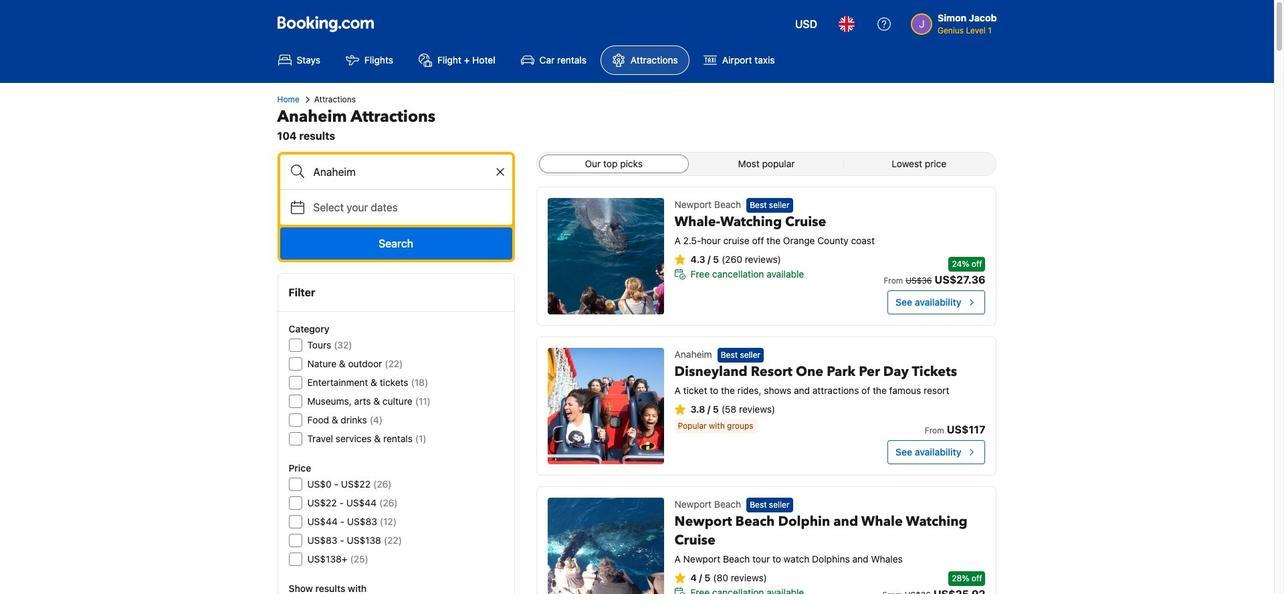 Task type: describe. For each thing, give the bounding box(es) containing it.
whale-watching cruise image
[[548, 198, 664, 315]]

disneyland resort one park per day tickets image
[[548, 348, 664, 464]]

newport beach dolphin and whale watching cruise image
[[548, 498, 664, 594]]

booking.com image
[[277, 16, 374, 32]]



Task type: locate. For each thing, give the bounding box(es) containing it.
your account menu simon jacob genius level 1 element
[[911, 6, 1003, 37]]

Where are you going? search field
[[280, 155, 512, 189]]



Task type: vqa. For each thing, say whether or not it's contained in the screenshot.
leftmost the –
no



